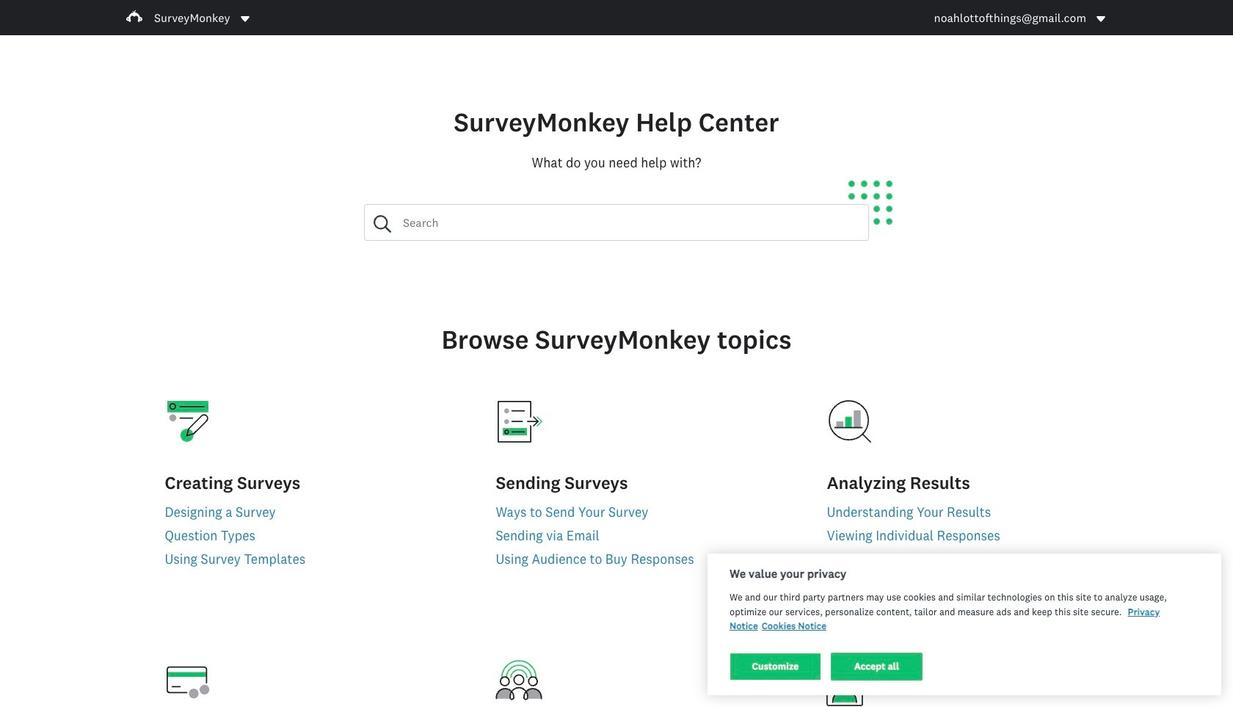 Task type: describe. For each thing, give the bounding box(es) containing it.
Search text field
[[391, 205, 869, 240]]

open image inside image
[[241, 16, 249, 22]]



Task type: locate. For each thing, give the bounding box(es) containing it.
open image
[[239, 13, 251, 25]]

open image
[[1096, 13, 1108, 25], [241, 16, 249, 22], [1097, 16, 1106, 22]]

search image
[[374, 215, 391, 233], [374, 215, 391, 233]]



